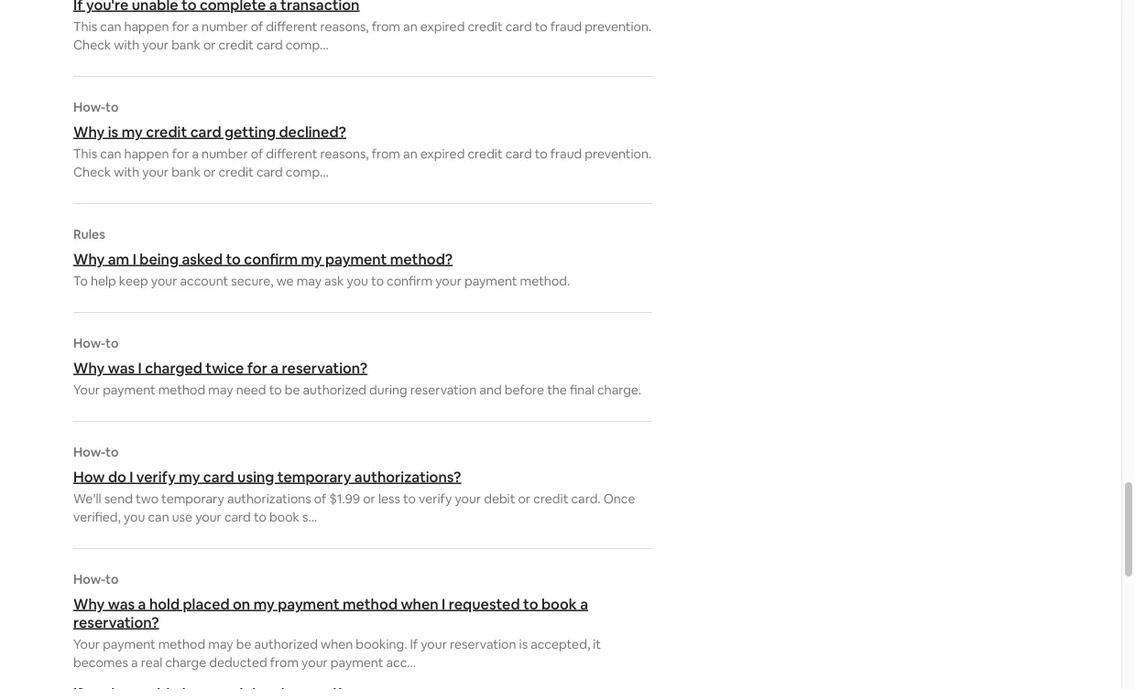 Task type: describe. For each thing, give the bounding box(es) containing it.
debit
[[484, 491, 515, 508]]

verified,
[[73, 509, 121, 526]]

it
[[593, 637, 601, 653]]

can inside this can happen for a number of different reasons, from an expired credit card to fraud prevention. check with your bank or credit card comp…
[[100, 18, 121, 35]]

this inside this can happen for a number of different reasons, from an expired credit card to fraud prevention. check with your bank or credit card comp…
[[73, 18, 97, 35]]

how do i verify my card using temporary authorizations? element
[[73, 444, 652, 527]]

your inside how-to why is my credit card getting declined? this can happen for a number of different reasons, from an expired credit card to fraud prevention. check with your bank or credit card comp…
[[142, 164, 169, 181]]

my inside the how-to why was a hold placed on my payment method when i requested to book a reservation? your payment method may be authorized when booking. if your reservation is accepted, it becomes a real charge deducted from your payment acc…
[[254, 595, 275, 614]]

my inside rules why am i being asked to confirm my payment method? to help keep your account secure, we may ask you to confirm your payment method.
[[301, 250, 322, 268]]

two
[[136, 491, 159, 508]]

do
[[108, 468, 126, 487]]

less
[[378, 491, 400, 508]]

different inside this can happen for a number of different reasons, from an expired credit card to fraud prevention. check with your bank or credit card comp…
[[266, 18, 317, 35]]

final
[[570, 382, 595, 399]]

i inside rules why am i being asked to confirm my payment method? to help keep your account secure, we may ask you to confirm your payment method.
[[133, 250, 136, 268]]

credit inside how-to how do i verify my card using temporary authorizations? we'll send two temporary authorizations of $1.99 or less to verify your debit or credit card. once verified, you can use your card to book s…
[[533, 491, 568, 508]]

you inside how-to how do i verify my card using temporary authorizations? we'll send two temporary authorizations of $1.99 or less to verify your debit or credit card. once verified, you can use your card to book s…
[[124, 509, 145, 526]]

help
[[91, 273, 116, 290]]

need
[[236, 382, 266, 399]]

requested
[[449, 595, 520, 614]]

declined?
[[279, 122, 346, 141]]

you inside rules why am i being asked to confirm my payment method? to help keep your account secure, we may ask you to confirm your payment method.
[[347, 273, 368, 290]]

bank inside how-to why is my credit card getting declined? this can happen for a number of different reasons, from an expired credit card to fraud prevention. check with your bank or credit card comp…
[[171, 164, 201, 181]]

authorizations?
[[354, 468, 461, 487]]

why was i charged twice for a reservation? element
[[73, 335, 652, 400]]

using
[[237, 468, 274, 487]]

charged
[[145, 359, 202, 378]]

asked
[[182, 250, 223, 268]]

send
[[104, 491, 133, 508]]

and
[[480, 382, 502, 399]]

getting
[[224, 122, 276, 141]]

0 vertical spatial temporary
[[277, 468, 351, 487]]

we'll
[[73, 491, 101, 508]]

how-to why was i charged twice for a reservation? your payment method may need to be authorized during reservation and before the final charge.
[[73, 335, 642, 399]]

can inside how-to why is my credit card getting declined? this can happen for a number of different reasons, from an expired credit card to fraud prevention. check with your bank or credit card comp…
[[100, 146, 121, 162]]

payment inside how-to why was i charged twice for a reservation? your payment method may need to be authorized during reservation and before the final charge.
[[103, 382, 155, 399]]

accepted,
[[531, 637, 590, 653]]

how-to why was a hold placed on my payment method when i requested to book a reservation? your payment method may be authorized when booking. if your reservation is accepted, it becomes a real charge deducted from your payment acc…
[[73, 572, 601, 672]]

can inside how-to how do i verify my card using temporary authorizations? we'll send two temporary authorizations of $1.99 or less to verify your debit or credit card. once verified, you can use your card to book s…
[[148, 509, 169, 526]]

be inside the how-to why was a hold placed on my payment method when i requested to book a reservation? your payment method may be authorized when booking. if your reservation is accepted, it becomes a real charge deducted from your payment acc…
[[236, 637, 251, 653]]

charge.
[[597, 382, 642, 399]]

why for why is my credit card getting declined?
[[73, 122, 105, 141]]

twice
[[206, 359, 244, 378]]

why am i being asked to confirm my payment method? link
[[73, 250, 652, 268]]

reservation inside the how-to why was a hold placed on my payment method when i requested to book a reservation? your payment method may be authorized when booking. if your reservation is accepted, it becomes a real charge deducted from your payment acc…
[[450, 637, 516, 653]]

payment right on
[[278, 595, 340, 614]]

0 horizontal spatial when
[[321, 637, 353, 653]]

reasons, inside this can happen for a number of different reasons, from an expired credit card to fraud prevention. check with your bank or credit card comp…
[[320, 18, 369, 35]]

how-to why is my credit card getting declined? this can happen for a number of different reasons, from an expired credit card to fraud prevention. check with your bank or credit card comp…
[[73, 99, 652, 181]]

0 vertical spatial verify
[[136, 468, 176, 487]]

reservation inside how-to why was i charged twice for a reservation? your payment method may need to be authorized during reservation and before the final charge.
[[410, 382, 477, 399]]

1 vertical spatial temporary
[[161, 491, 224, 508]]

from inside this can happen for a number of different reasons, from an expired credit card to fraud prevention. check with your bank or credit card comp…
[[372, 18, 400, 35]]

why was a hold placed on my payment method when i requested to book a reservation? link
[[73, 595, 652, 632]]

authorized inside the how-to why was a hold placed on my payment method when i requested to book a reservation? your payment method may be authorized when booking. if your reservation is accepted, it becomes a real charge deducted from your payment acc…
[[254, 637, 318, 653]]

of inside this can happen for a number of different reasons, from an expired credit card to fraud prevention. check with your bank or credit card comp…
[[251, 18, 263, 35]]

reasons, inside how-to why is my credit card getting declined? this can happen for a number of different reasons, from an expired credit card to fraud prevention. check with your bank or credit card comp…
[[320, 146, 369, 162]]

why was i charged twice for a reservation? link
[[73, 359, 652, 378]]

for inside how-to why is my credit card getting declined? this can happen for a number of different reasons, from an expired credit card to fraud prevention. check with your bank or credit card comp…
[[172, 146, 189, 162]]

hold
[[149, 595, 180, 614]]

comp… inside this can happen for a number of different reasons, from an expired credit card to fraud prevention. check with your bank or credit card comp…
[[286, 37, 329, 53]]

i inside how-to why was i charged twice for a reservation? your payment method may need to be authorized during reservation and before the final charge.
[[138, 359, 142, 378]]

rules
[[73, 226, 105, 243]]

fraud inside how-to why is my credit card getting declined? this can happen for a number of different reasons, from an expired credit card to fraud prevention. check with your bank or credit card comp…
[[550, 146, 582, 162]]

be inside how-to why was i charged twice for a reservation? your payment method may need to be authorized during reservation and before the final charge.
[[285, 382, 300, 399]]

was for i
[[108, 359, 135, 378]]

is inside how-to why is my credit card getting declined? this can happen for a number of different reasons, from an expired credit card to fraud prevention. check with your bank or credit card comp…
[[108, 122, 118, 141]]

acc…
[[386, 655, 416, 672]]

happen inside how-to why is my credit card getting declined? this can happen for a number of different reasons, from an expired credit card to fraud prevention. check with your bank or credit card comp…
[[124, 146, 169, 162]]

2 vertical spatial method
[[158, 637, 205, 653]]

of inside how-to why is my credit card getting declined? this can happen for a number of different reasons, from an expired credit card to fraud prevention. check with your bank or credit card comp…
[[251, 146, 263, 162]]

the
[[547, 382, 567, 399]]

real
[[141, 655, 162, 672]]

your inside how-to why was i charged twice for a reservation? your payment method may need to be authorized during reservation and before the final charge.
[[73, 382, 100, 399]]

payment up real at the bottom left
[[103, 637, 155, 653]]

payment left method.
[[465, 273, 517, 290]]

how- for why is my credit card getting declined?
[[73, 99, 105, 115]]

why am i being asked to confirm my payment method? element
[[73, 226, 652, 290]]

method inside how-to why was i charged twice for a reservation? your payment method may need to be authorized during reservation and before the final charge.
[[158, 382, 205, 399]]

1 vertical spatial method
[[343, 595, 398, 614]]

expired inside how-to why is my credit card getting declined? this can happen for a number of different reasons, from an expired credit card to fraud prevention. check with your bank or credit card comp…
[[420, 146, 465, 162]]

a inside how-to why was i charged twice for a reservation? your payment method may need to be authorized during reservation and before the final charge.
[[271, 359, 279, 378]]

$1.99
[[329, 491, 360, 508]]

once
[[604, 491, 635, 508]]

ask
[[324, 273, 344, 290]]

book inside how-to how do i verify my card using temporary authorizations? we'll send two temporary authorizations of $1.99 or less to verify your debit or credit card. once verified, you can use your card to book s…
[[269, 509, 300, 526]]

why for why was i charged twice for a reservation?
[[73, 359, 105, 378]]

bank inside this can happen for a number of different reasons, from an expired credit card to fraud prevention. check with your bank or credit card comp…
[[171, 37, 201, 53]]

how- for why was a hold placed on my payment method when i requested to book a reservation?
[[73, 572, 105, 588]]

1 vertical spatial confirm
[[387, 273, 433, 290]]

how
[[73, 468, 105, 487]]

why was a hold placed on my payment method when i requested to book a reservation? element
[[73, 572, 652, 673]]

authorizations
[[227, 491, 311, 508]]

for inside this can happen for a number of different reasons, from an expired credit card to fraud prevention. check with your bank or credit card comp…
[[172, 18, 189, 35]]

may inside how-to why was i charged twice for a reservation? your payment method may need to be authorized during reservation and before the final charge.
[[208, 382, 233, 399]]



Task type: locate. For each thing, give the bounding box(es) containing it.
1 prevention. from the top
[[585, 18, 652, 35]]

1 vertical spatial different
[[266, 146, 317, 162]]

prevention. inside this can happen for a number of different reasons, from an expired credit card to fraud prevention. check with your bank or credit card comp…
[[585, 18, 652, 35]]

i inside the how-to why was a hold placed on my payment method when i requested to book a reservation? your payment method may be authorized when booking. if your reservation is accepted, it becomes a real charge deducted from your payment acc…
[[442, 595, 446, 614]]

book inside the how-to why was a hold placed on my payment method when i requested to book a reservation? your payment method may be authorized when booking. if your reservation is accepted, it becomes a real charge deducted from your payment acc…
[[541, 595, 577, 614]]

2 an from the top
[[403, 146, 418, 162]]

method down charged
[[158, 382, 205, 399]]

0 vertical spatial number
[[202, 18, 248, 35]]

0 vertical spatial with
[[114, 37, 140, 53]]

1 reasons, from the top
[[320, 18, 369, 35]]

1 vertical spatial reservation?
[[73, 613, 159, 632]]

0 vertical spatial check
[[73, 37, 111, 53]]

0 horizontal spatial be
[[236, 637, 251, 653]]

or
[[203, 37, 216, 53], [203, 164, 216, 181], [363, 491, 376, 508], [518, 491, 531, 508]]

your up how on the bottom of the page
[[73, 382, 100, 399]]

0 vertical spatial reasons,
[[320, 18, 369, 35]]

was inside the how-to why was a hold placed on my payment method when i requested to book a reservation? your payment method may be authorized when booking. if your reservation is accepted, it becomes a real charge deducted from your payment acc…
[[108, 595, 135, 614]]

how-
[[73, 99, 105, 115], [73, 335, 105, 352], [73, 444, 105, 461], [73, 572, 105, 588]]

book
[[269, 509, 300, 526], [541, 595, 577, 614]]

how do i verify my card using temporary authorizations? link
[[73, 468, 652, 487]]

this
[[73, 18, 97, 35], [73, 146, 97, 162]]

for
[[172, 18, 189, 35], [172, 146, 189, 162], [247, 359, 267, 378]]

is inside the how-to why was a hold placed on my payment method when i requested to book a reservation? your payment method may be authorized when booking. if your reservation is accepted, it becomes a real charge deducted from your payment acc…
[[519, 637, 528, 653]]

being
[[140, 250, 179, 268]]

how- inside how-to why was i charged twice for a reservation? your payment method may need to be authorized during reservation and before the final charge.
[[73, 335, 105, 352]]

0 vertical spatial book
[[269, 509, 300, 526]]

0 vertical spatial when
[[401, 595, 439, 614]]

method up booking. at the bottom left
[[343, 595, 398, 614]]

may right we
[[297, 273, 322, 290]]

how- for why was i charged twice for a reservation?
[[73, 335, 105, 352]]

verify down authorizations?
[[419, 491, 452, 508]]

authorized
[[303, 382, 367, 399], [254, 637, 318, 653]]

from
[[372, 18, 400, 35], [372, 146, 400, 162], [270, 655, 299, 672]]

why for why was a hold placed on my payment method when i requested to book a reservation?
[[73, 595, 105, 614]]

a inside this can happen for a number of different reasons, from an expired credit card to fraud prevention. check with your bank or credit card comp…
[[192, 18, 199, 35]]

0 vertical spatial authorized
[[303, 382, 367, 399]]

check
[[73, 37, 111, 53], [73, 164, 111, 181]]

i left charged
[[138, 359, 142, 378]]

is
[[108, 122, 118, 141], [519, 637, 528, 653]]

1 was from the top
[[108, 359, 135, 378]]

0 vertical spatial comp…
[[286, 37, 329, 53]]

3 why from the top
[[73, 359, 105, 378]]

2 vertical spatial from
[[270, 655, 299, 672]]

1 vertical spatial reasons,
[[320, 146, 369, 162]]

1 vertical spatial verify
[[419, 491, 452, 508]]

authorized down why was i charged twice for a reservation? link
[[303, 382, 367, 399]]

1 bank from the top
[[171, 37, 201, 53]]

why inside how-to why is my credit card getting declined? this can happen for a number of different reasons, from an expired credit card to fraud prevention. check with your bank or credit card comp…
[[73, 122, 105, 141]]

why
[[73, 122, 105, 141], [73, 250, 105, 268], [73, 359, 105, 378], [73, 595, 105, 614]]

comp… up declined?
[[286, 37, 329, 53]]

2 comp… from the top
[[286, 164, 329, 181]]

charge
[[165, 655, 206, 672]]

happen inside this can happen for a number of different reasons, from an expired credit card to fraud prevention. check with your bank or credit card comp…
[[124, 18, 169, 35]]

reservation left and
[[410, 382, 477, 399]]

1 this from the top
[[73, 18, 97, 35]]

why is my credit card getting declined? link
[[73, 122, 652, 141]]

becomes
[[73, 655, 128, 672]]

2 vertical spatial of
[[314, 491, 327, 508]]

reservation? inside the how-to why was a hold placed on my payment method when i requested to book a reservation? your payment method may be authorized when booking. if your reservation is accepted, it becomes a real charge deducted from your payment acc…
[[73, 613, 159, 632]]

card
[[506, 18, 532, 35], [256, 37, 283, 53], [190, 122, 221, 141], [506, 146, 532, 162], [256, 164, 283, 181], [203, 468, 234, 487], [224, 509, 251, 526]]

you down two
[[124, 509, 145, 526]]

0 vertical spatial bank
[[171, 37, 201, 53]]

0 horizontal spatial verify
[[136, 468, 176, 487]]

happen
[[124, 18, 169, 35], [124, 146, 169, 162]]

3 how- from the top
[[73, 444, 105, 461]]

1 horizontal spatial book
[[541, 595, 577, 614]]

different inside how-to why is my credit card getting declined? this can happen for a number of different reasons, from an expired credit card to fraud prevention. check with your bank or credit card comp…
[[266, 146, 317, 162]]

2 reasons, from the top
[[320, 146, 369, 162]]

method?
[[390, 250, 453, 268]]

0 vertical spatial fraud
[[550, 18, 582, 35]]

1 vertical spatial of
[[251, 146, 263, 162]]

bank
[[171, 37, 201, 53], [171, 164, 201, 181]]

this can happen for a number of different reasons, from an expired credit card to fraud prevention. check with your bank or credit card comp…
[[73, 18, 652, 53]]

1 vertical spatial expired
[[420, 146, 465, 162]]

verify
[[136, 468, 176, 487], [419, 491, 452, 508]]

confirm
[[244, 250, 298, 268], [387, 273, 433, 290]]

4 how- from the top
[[73, 572, 105, 588]]

check inside this can happen for a number of different reasons, from an expired credit card to fraud prevention. check with your bank or credit card comp…
[[73, 37, 111, 53]]

2 this from the top
[[73, 146, 97, 162]]

keep
[[119, 273, 148, 290]]

1 vertical spatial happen
[[124, 146, 169, 162]]

was left hold
[[108, 595, 135, 614]]

was inside how-to why was i charged twice for a reservation? your payment method may need to be authorized during reservation and before the final charge.
[[108, 359, 135, 378]]

method.
[[520, 273, 570, 290]]

1 with from the top
[[114, 37, 140, 53]]

temporary up $1.99
[[277, 468, 351, 487]]

1 vertical spatial prevention.
[[585, 146, 652, 162]]

2 was from the top
[[108, 595, 135, 614]]

from inside how-to why is my credit card getting declined? this can happen for a number of different reasons, from an expired credit card to fraud prevention. check with your bank or credit card comp…
[[372, 146, 400, 162]]

reservation? inside how-to why was i charged twice for a reservation? your payment method may need to be authorized during reservation and before the final charge.
[[282, 359, 368, 378]]

deducted
[[209, 655, 267, 672]]

payment
[[325, 250, 387, 268], [465, 273, 517, 290], [103, 382, 155, 399], [278, 595, 340, 614], [103, 637, 155, 653], [331, 655, 383, 672]]

am
[[108, 250, 129, 268]]

0 vertical spatial prevention.
[[585, 18, 652, 35]]

1 vertical spatial with
[[114, 164, 140, 181]]

0 horizontal spatial book
[[269, 509, 300, 526]]

confirm up we
[[244, 250, 298, 268]]

0 vertical spatial your
[[73, 382, 100, 399]]

was left charged
[[108, 359, 135, 378]]

may down twice on the bottom of page
[[208, 382, 233, 399]]

0 vertical spatial expired
[[420, 18, 465, 35]]

temporary up the use
[[161, 491, 224, 508]]

1 comp… from the top
[[286, 37, 329, 53]]

1 vertical spatial from
[[372, 146, 400, 162]]

when down why was a hold placed on my payment method when i requested to book a reservation? link
[[321, 637, 353, 653]]

2 your from the top
[[73, 637, 100, 653]]

1 vertical spatial for
[[172, 146, 189, 162]]

1 vertical spatial fraud
[[550, 146, 582, 162]]

2 how- from the top
[[73, 335, 105, 352]]

1 vertical spatial number
[[202, 146, 248, 162]]

your inside the how-to why was a hold placed on my payment method when i requested to book a reservation? your payment method may be authorized when booking. if your reservation is accepted, it becomes a real charge deducted from your payment acc…
[[73, 637, 100, 653]]

prevention.
[[585, 18, 652, 35], [585, 146, 652, 162]]

fraud inside this can happen for a number of different reasons, from an expired credit card to fraud prevention. check with your bank or credit card comp…
[[550, 18, 582, 35]]

check inside how-to why is my credit card getting declined? this can happen for a number of different reasons, from an expired credit card to fraud prevention. check with your bank or credit card comp…
[[73, 164, 111, 181]]

reservation down requested
[[450, 637, 516, 653]]

0 vertical spatial you
[[347, 273, 368, 290]]

on
[[233, 595, 250, 614]]

book down authorizations
[[269, 509, 300, 526]]

1 vertical spatial be
[[236, 637, 251, 653]]

prevention. inside how-to why is my credit card getting declined? this can happen for a number of different reasons, from an expired credit card to fraud prevention. check with your bank or credit card comp…
[[585, 146, 652, 162]]

1 your from the top
[[73, 382, 100, 399]]

was for a
[[108, 595, 135, 614]]

comp…
[[286, 37, 329, 53], [286, 164, 329, 181]]

how- inside how-to why is my credit card getting declined? this can happen for a number of different reasons, from an expired credit card to fraud prevention. check with your bank or credit card comp…
[[73, 99, 105, 115]]

with
[[114, 37, 140, 53], [114, 164, 140, 181]]

s…
[[302, 509, 317, 526]]

this inside how-to why is my credit card getting declined? this can happen for a number of different reasons, from an expired credit card to fraud prevention. check with your bank or credit card comp…
[[73, 146, 97, 162]]

2 prevention. from the top
[[585, 146, 652, 162]]

may
[[297, 273, 322, 290], [208, 382, 233, 399], [208, 637, 233, 653]]

1 vertical spatial reservation
[[450, 637, 516, 653]]

number inside how-to why is my credit card getting declined? this can happen for a number of different reasons, from an expired credit card to fraud prevention. check with your bank or credit card comp…
[[202, 146, 248, 162]]

before
[[505, 382, 544, 399]]

may inside the how-to why was a hold placed on my payment method when i requested to book a reservation? your payment method may be authorized when booking. if your reservation is accepted, it becomes a real charge deducted from your payment acc…
[[208, 637, 233, 653]]

why inside how-to why was i charged twice for a reservation? your payment method may need to be authorized during reservation and before the final charge.
[[73, 359, 105, 378]]

i
[[133, 250, 136, 268], [138, 359, 142, 378], [129, 468, 133, 487], [442, 595, 446, 614]]

why inside rules why am i being asked to confirm my payment method? to help keep your account secure, we may ask you to confirm your payment method.
[[73, 250, 105, 268]]

to
[[535, 18, 548, 35], [105, 99, 119, 115], [535, 146, 548, 162], [226, 250, 241, 268], [371, 273, 384, 290], [105, 335, 119, 352], [269, 382, 282, 399], [105, 444, 119, 461], [403, 491, 416, 508], [254, 509, 267, 526], [105, 572, 119, 588], [523, 595, 538, 614]]

be
[[285, 382, 300, 399], [236, 637, 251, 653]]

if
[[410, 637, 418, 653]]

may inside rules why am i being asked to confirm my payment method? to help keep your account secure, we may ask you to confirm your payment method.
[[297, 273, 322, 290]]

credit
[[468, 18, 503, 35], [219, 37, 254, 53], [146, 122, 187, 141], [468, 146, 503, 162], [219, 164, 254, 181], [533, 491, 568, 508]]

0 vertical spatial can
[[100, 18, 121, 35]]

1 horizontal spatial verify
[[419, 491, 452, 508]]

how-to how do i verify my card using temporary authorizations? we'll send two temporary authorizations of $1.99 or less to verify your debit or credit card. once verified, you can use your card to book s…
[[73, 444, 635, 526]]

a
[[192, 18, 199, 35], [192, 146, 199, 162], [271, 359, 279, 378], [138, 595, 146, 614], [580, 595, 588, 614], [131, 655, 138, 672]]

booking.
[[356, 637, 407, 653]]

0 vertical spatial confirm
[[244, 250, 298, 268]]

fraud
[[550, 18, 582, 35], [550, 146, 582, 162]]

why inside the how-to why was a hold placed on my payment method when i requested to book a reservation? your payment method may be authorized when booking. if your reservation is accepted, it becomes a real charge deducted from your payment acc…
[[73, 595, 105, 614]]

1 how- from the top
[[73, 99, 105, 115]]

1 horizontal spatial when
[[401, 595, 439, 614]]

why is my credit card getting declined? element
[[73, 99, 652, 181]]

comp… inside how-to why is my credit card getting declined? this can happen for a number of different reasons, from an expired credit card to fraud prevention. check with your bank or credit card comp…
[[286, 164, 329, 181]]

2 fraud from the top
[[550, 146, 582, 162]]

use
[[172, 509, 193, 526]]

comp… down declined?
[[286, 164, 329, 181]]

your up becomes
[[73, 637, 100, 653]]

i inside how-to how do i verify my card using temporary authorizations? we'll send two temporary authorizations of $1.99 or less to verify your debit or credit card. once verified, you can use your card to book s…
[[129, 468, 133, 487]]

how- inside the how-to why was a hold placed on my payment method when i requested to book a reservation? your payment method may be authorized when booking. if your reservation is accepted, it becomes a real charge deducted from your payment acc…
[[73, 572, 105, 588]]

1 check from the top
[[73, 37, 111, 53]]

placed
[[183, 595, 230, 614]]

you
[[347, 273, 368, 290], [124, 509, 145, 526]]

expired
[[420, 18, 465, 35], [420, 146, 465, 162]]

payment down booking. at the bottom left
[[331, 655, 383, 672]]

1 vertical spatial is
[[519, 637, 528, 653]]

2 vertical spatial may
[[208, 637, 233, 653]]

1 vertical spatial can
[[100, 146, 121, 162]]

an inside how-to why is my credit card getting declined? this can happen for a number of different reasons, from an expired credit card to fraud prevention. check with your bank or credit card comp…
[[403, 146, 418, 162]]

an
[[403, 18, 418, 35], [403, 146, 418, 162]]

0 vertical spatial reservation?
[[282, 359, 368, 378]]

1 horizontal spatial be
[[285, 382, 300, 399]]

to
[[73, 273, 88, 290]]

2 vertical spatial for
[[247, 359, 267, 378]]

0 horizontal spatial confirm
[[244, 250, 298, 268]]

you down why am i being asked to confirm my payment method? link
[[347, 273, 368, 290]]

0 vertical spatial is
[[108, 122, 118, 141]]

account
[[180, 273, 228, 290]]

2 expired from the top
[[420, 146, 465, 162]]

1 an from the top
[[403, 18, 418, 35]]

2 happen from the top
[[124, 146, 169, 162]]

0 vertical spatial be
[[285, 382, 300, 399]]

authorized up deducted
[[254, 637, 318, 653]]

card.
[[571, 491, 601, 508]]

i left requested
[[442, 595, 446, 614]]

0 vertical spatial different
[[266, 18, 317, 35]]

2 number from the top
[[202, 146, 248, 162]]

temporary
[[277, 468, 351, 487], [161, 491, 224, 508]]

my inside how-to why is my credit card getting declined? this can happen for a number of different reasons, from an expired credit card to fraud prevention. check with your bank or credit card comp…
[[122, 122, 143, 141]]

0 vertical spatial for
[[172, 18, 189, 35]]

your inside this can happen for a number of different reasons, from an expired credit card to fraud prevention. check with your bank or credit card comp…
[[142, 37, 169, 53]]

authorized inside how-to why was i charged twice for a reservation? your payment method may need to be authorized during reservation and before the final charge.
[[303, 382, 367, 399]]

may up deducted
[[208, 637, 233, 653]]

a inside how-to why is my credit card getting declined? this can happen for a number of different reasons, from an expired credit card to fraud prevention. check with your bank or credit card comp…
[[192, 146, 199, 162]]

we
[[276, 273, 294, 290]]

when up the if at the bottom left
[[401, 595, 439, 614]]

1 horizontal spatial is
[[519, 637, 528, 653]]

1 horizontal spatial reservation?
[[282, 359, 368, 378]]

1 vertical spatial comp…
[[286, 164, 329, 181]]

reservation
[[410, 382, 477, 399], [450, 637, 516, 653]]

method up charge
[[158, 637, 205, 653]]

rules why am i being asked to confirm my payment method? to help keep your account secure, we may ask you to confirm your payment method.
[[73, 226, 570, 290]]

1 horizontal spatial you
[[347, 273, 368, 290]]

for inside how-to why was i charged twice for a reservation? your payment method may need to be authorized during reservation and before the final charge.
[[247, 359, 267, 378]]

1 horizontal spatial temporary
[[277, 468, 351, 487]]

i right do
[[129, 468, 133, 487]]

2 bank from the top
[[171, 164, 201, 181]]

1 vertical spatial book
[[541, 595, 577, 614]]

1 vertical spatial your
[[73, 637, 100, 653]]

number inside this can happen for a number of different reasons, from an expired credit card to fraud prevention. check with your bank or credit card comp…
[[202, 18, 248, 35]]

payment up ask
[[325, 250, 387, 268]]

0 vertical spatial an
[[403, 18, 418, 35]]

confirm down method?
[[387, 273, 433, 290]]

4 why from the top
[[73, 595, 105, 614]]

be up deducted
[[236, 637, 251, 653]]

an inside this can happen for a number of different reasons, from an expired credit card to fraud prevention. check with your bank or credit card comp…
[[403, 18, 418, 35]]

0 horizontal spatial temporary
[[161, 491, 224, 508]]

number
[[202, 18, 248, 35], [202, 146, 248, 162]]

1 vertical spatial bank
[[171, 164, 201, 181]]

or inside how-to why is my credit card getting declined? this can happen for a number of different reasons, from an expired credit card to fraud prevention. check with your bank or credit card comp…
[[203, 164, 216, 181]]

during
[[369, 382, 407, 399]]

0 vertical spatial reservation
[[410, 382, 477, 399]]

0 vertical spatial of
[[251, 18, 263, 35]]

from inside the how-to why was a hold placed on my payment method when i requested to book a reservation? your payment method may be authorized when booking. if your reservation is accepted, it becomes a real charge deducted from your payment acc…
[[270, 655, 299, 672]]

0 vertical spatial was
[[108, 359, 135, 378]]

my inside how-to how do i verify my card using temporary authorizations? we'll send two temporary authorizations of $1.99 or less to verify your debit or credit card. once verified, you can use your card to book s…
[[179, 468, 200, 487]]

1 expired from the top
[[420, 18, 465, 35]]

method
[[158, 382, 205, 399], [343, 595, 398, 614], [158, 637, 205, 653]]

be right 'need'
[[285, 382, 300, 399]]

of
[[251, 18, 263, 35], [251, 146, 263, 162], [314, 491, 327, 508]]

0 horizontal spatial is
[[108, 122, 118, 141]]

1 vertical spatial this
[[73, 146, 97, 162]]

1 different from the top
[[266, 18, 317, 35]]

with inside this can happen for a number of different reasons, from an expired credit card to fraud prevention. check with your bank or credit card comp…
[[114, 37, 140, 53]]

0 vertical spatial may
[[297, 273, 322, 290]]

with inside how-to why is my credit card getting declined? this can happen for a number of different reasons, from an expired credit card to fraud prevention. check with your bank or credit card comp…
[[114, 164, 140, 181]]

secure,
[[231, 273, 274, 290]]

or inside this can happen for a number of different reasons, from an expired credit card to fraud prevention. check with your bank or credit card comp…
[[203, 37, 216, 53]]

0 horizontal spatial reservation?
[[73, 613, 159, 632]]

1 vertical spatial when
[[321, 637, 353, 653]]

can
[[100, 18, 121, 35], [100, 146, 121, 162], [148, 509, 169, 526]]

1 fraud from the top
[[550, 18, 582, 35]]

0 horizontal spatial you
[[124, 509, 145, 526]]

your
[[73, 382, 100, 399], [73, 637, 100, 653]]

0 vertical spatial method
[[158, 382, 205, 399]]

1 vertical spatial an
[[403, 146, 418, 162]]

1 vertical spatial check
[[73, 164, 111, 181]]

0 vertical spatial happen
[[124, 18, 169, 35]]

2 different from the top
[[266, 146, 317, 162]]

i right am
[[133, 250, 136, 268]]

reservation?
[[282, 359, 368, 378], [73, 613, 159, 632]]

1 vertical spatial was
[[108, 595, 135, 614]]

0 vertical spatial this
[[73, 18, 97, 35]]

2 check from the top
[[73, 164, 111, 181]]

how- inside how-to how do i verify my card using temporary authorizations? we'll send two temporary authorizations of $1.99 or less to verify your debit or credit card. once verified, you can use your card to book s…
[[73, 444, 105, 461]]

1 why from the top
[[73, 122, 105, 141]]

how- for how do i verify my card using temporary authorizations?
[[73, 444, 105, 461]]

2 vertical spatial can
[[148, 509, 169, 526]]

to inside this can happen for a number of different reasons, from an expired credit card to fraud prevention. check with your bank or credit card comp…
[[535, 18, 548, 35]]

expired inside this can happen for a number of different reasons, from an expired credit card to fraud prevention. check with your bank or credit card comp…
[[420, 18, 465, 35]]

1 number from the top
[[202, 18, 248, 35]]

1 vertical spatial you
[[124, 509, 145, 526]]

reasons,
[[320, 18, 369, 35], [320, 146, 369, 162]]

1 horizontal spatial confirm
[[387, 273, 433, 290]]

1 happen from the top
[[124, 18, 169, 35]]

1 vertical spatial may
[[208, 382, 233, 399]]

2 with from the top
[[114, 164, 140, 181]]

0 vertical spatial from
[[372, 18, 400, 35]]

verify up two
[[136, 468, 176, 487]]

payment down charged
[[103, 382, 155, 399]]

book up 'accepted,'
[[541, 595, 577, 614]]

different
[[266, 18, 317, 35], [266, 146, 317, 162]]

when
[[401, 595, 439, 614], [321, 637, 353, 653]]

2 why from the top
[[73, 250, 105, 268]]

my
[[122, 122, 143, 141], [301, 250, 322, 268], [179, 468, 200, 487], [254, 595, 275, 614]]

1 vertical spatial authorized
[[254, 637, 318, 653]]

of inside how-to how do i verify my card using temporary authorizations? we'll send two temporary authorizations of $1.99 or less to verify your debit or credit card. once verified, you can use your card to book s…
[[314, 491, 327, 508]]

was
[[108, 359, 135, 378], [108, 595, 135, 614]]



Task type: vqa. For each thing, say whether or not it's contained in the screenshot.


